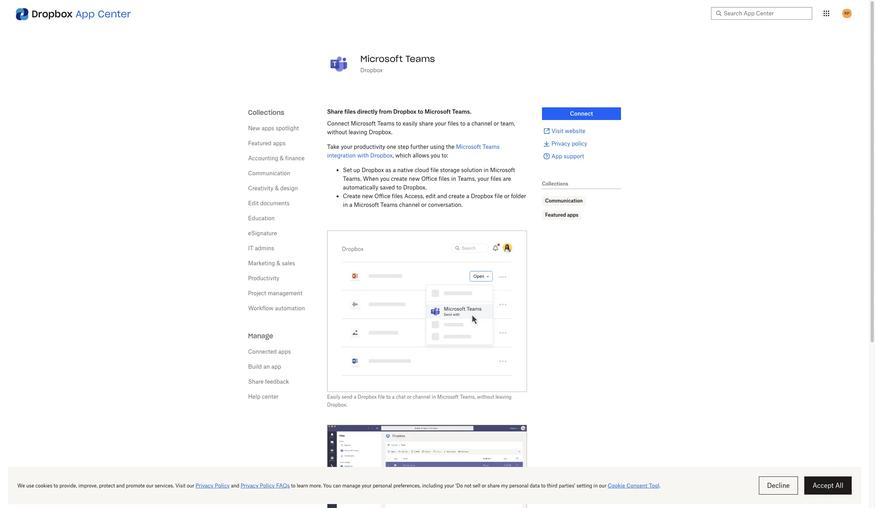 Task type: locate. For each thing, give the bounding box(es) containing it.
1 horizontal spatial communication link
[[546, 197, 583, 205]]

2 horizontal spatial file
[[495, 193, 503, 199]]

1 vertical spatial create
[[449, 193, 465, 199]]

& left the sales
[[277, 260, 281, 267]]

0 vertical spatial channel
[[472, 120, 492, 127]]

communication link
[[248, 170, 290, 177], [546, 197, 583, 205]]

accounting & finance
[[248, 155, 305, 162]]

1 vertical spatial teams,
[[460, 394, 476, 400]]

office
[[422, 175, 438, 182], [375, 193, 391, 199]]

channel left team,
[[472, 120, 492, 127]]

0 horizontal spatial without
[[327, 129, 347, 136]]

1 horizontal spatial collections
[[542, 181, 569, 187]]

, which allows you to:
[[393, 152, 448, 159]]

or right chat at the left bottom of page
[[407, 394, 412, 400]]

leaving for easily send a dropbox file to a chat or channel in microsoft teams, without leaving dropbox.
[[496, 394, 512, 400]]

1 horizontal spatial featured
[[546, 212, 566, 218]]

file left chat at the left bottom of page
[[378, 394, 385, 400]]

take
[[327, 143, 340, 150]]

0 horizontal spatial new
[[362, 193, 373, 199]]

without for easily send a dropbox file to a chat or channel in microsoft teams, without leaving dropbox.
[[477, 394, 495, 400]]

1 vertical spatial share
[[248, 379, 264, 385]]

1 vertical spatial leaving
[[496, 394, 512, 400]]

directly
[[357, 108, 378, 115]]

2 horizontal spatial dropbox.
[[403, 184, 427, 191]]

share
[[327, 108, 343, 115], [248, 379, 264, 385]]

app
[[271, 364, 281, 370]]

1 horizontal spatial your
[[435, 120, 447, 127]]

0 horizontal spatial collections
[[248, 109, 284, 117]]

teams inside the connect microsoft teams to easily share your files to a channel or team, without leaving dropbox.
[[377, 120, 395, 127]]

leaving inside the easily send a dropbox file to a chat or channel in microsoft teams, without leaving dropbox.
[[496, 394, 512, 400]]

1 horizontal spatial featured apps link
[[546, 211, 579, 219]]

share for share feedback
[[248, 379, 264, 385]]

1 horizontal spatial you
[[431, 152, 440, 159]]

a right the as
[[393, 167, 396, 173]]

0 horizontal spatial create
[[391, 175, 408, 182]]

teams. up the
[[452, 108, 472, 115]]

send
[[342, 394, 353, 400]]

create down the native
[[391, 175, 408, 182]]

teams, inside the set up dropbox as a native cloud file storage solution in microsoft teams. when you create new office files in teams, your files are automatically saved to dropbox. create new office files access, edit and create a dropbox file or folder in a microsoft teams channel or conversation.
[[458, 175, 476, 182]]

file right cloud
[[431, 167, 439, 173]]

1 vertical spatial new
[[362, 193, 373, 199]]

new down automatically
[[362, 193, 373, 199]]

a left team,
[[467, 120, 470, 127]]

2 vertical spatial channel
[[413, 394, 431, 400]]

0 vertical spatial leaving
[[349, 129, 368, 136]]

leaving
[[349, 129, 368, 136], [496, 394, 512, 400]]

share left directly
[[327, 108, 343, 115]]

you up saved
[[380, 175, 390, 182]]

without inside the connect microsoft teams to easily share your files to a channel or team, without leaving dropbox.
[[327, 129, 347, 136]]

channel
[[472, 120, 492, 127], [399, 201, 420, 208], [413, 394, 431, 400]]

Search App Center text field
[[724, 9, 808, 18]]

1 horizontal spatial create
[[449, 193, 465, 199]]

productivity link
[[248, 275, 280, 282]]

create up conversation.
[[449, 193, 465, 199]]

center
[[98, 8, 131, 20]]

or left team,
[[494, 120, 499, 127]]

allows
[[413, 152, 430, 159]]

0 horizontal spatial dropbox.
[[327, 402, 348, 408]]

teams
[[406, 53, 435, 64], [377, 120, 395, 127], [483, 143, 500, 150], [381, 201, 398, 208]]

connect inside button
[[570, 110, 593, 117]]

0 vertical spatial new
[[409, 175, 420, 182]]

0 horizontal spatial you
[[380, 175, 390, 182]]

1 horizontal spatial file
[[431, 167, 439, 173]]

app left center
[[76, 8, 95, 20]]

2 vertical spatial dropbox.
[[327, 402, 348, 408]]

dropbox. up access, at the left top
[[403, 184, 427, 191]]

privacy
[[552, 140, 571, 147]]

1 horizontal spatial dropbox.
[[369, 129, 393, 136]]

dropbox. inside the easily send a dropbox file to a chat or channel in microsoft teams, without leaving dropbox.
[[327, 402, 348, 408]]

to up share
[[418, 108, 424, 115]]

teams inside microsoft teams integration with dropbox
[[483, 143, 500, 150]]

1 horizontal spatial new
[[409, 175, 420, 182]]

share feedback link
[[248, 379, 289, 385]]

1 horizontal spatial office
[[422, 175, 438, 182]]

dropbox
[[32, 8, 73, 20], [361, 67, 383, 74], [394, 108, 417, 115], [371, 152, 393, 159], [362, 167, 384, 173], [471, 193, 493, 199], [358, 394, 377, 400]]

without inside the easily send a dropbox file to a chat or channel in microsoft teams, without leaving dropbox.
[[477, 394, 495, 400]]

channel down access, at the left top
[[399, 201, 420, 208]]

admins
[[255, 245, 274, 252]]

in
[[484, 167, 489, 173], [451, 175, 456, 182], [343, 201, 348, 208], [432, 394, 436, 400]]

your right share
[[435, 120, 447, 127]]

visit
[[552, 128, 564, 134]]

to
[[418, 108, 424, 115], [396, 120, 401, 127], [461, 120, 466, 127], [397, 184, 402, 191], [386, 394, 391, 400]]

in right chat at the left bottom of page
[[432, 394, 436, 400]]

2 vertical spatial your
[[478, 175, 489, 182]]

featured apps for new apps spotlight
[[248, 140, 286, 147]]

1 vertical spatial dropbox.
[[403, 184, 427, 191]]

2 horizontal spatial your
[[478, 175, 489, 182]]

0 vertical spatial dropbox.
[[369, 129, 393, 136]]

spotlight
[[276, 125, 299, 132]]

workflow automation
[[248, 305, 305, 312]]

connect for connect microsoft teams to easily share your files to a channel or team, without leaving dropbox.
[[327, 120, 349, 127]]

marketing & sales link
[[248, 260, 295, 267]]

to inside the easily send a dropbox file to a chat or channel in microsoft teams, without leaving dropbox.
[[386, 394, 391, 400]]

0 vertical spatial you
[[431, 152, 440, 159]]

& for design
[[275, 185, 279, 192]]

easily
[[327, 394, 341, 400]]

a inside the connect microsoft teams to easily share your files to a channel or team, without leaving dropbox.
[[467, 120, 470, 127]]

or
[[494, 120, 499, 127], [505, 193, 510, 199], [422, 201, 427, 208], [407, 394, 412, 400]]

& left 'design'
[[275, 185, 279, 192]]

collections up 'new apps spotlight' link
[[248, 109, 284, 117]]

chat
[[396, 394, 406, 400]]

1 horizontal spatial teams.
[[452, 108, 472, 115]]

microsoft teams dropbox
[[361, 53, 435, 74]]

0 horizontal spatial connect
[[327, 120, 349, 127]]

creativity & design link
[[248, 185, 298, 192]]

0 vertical spatial app
[[76, 8, 95, 20]]

1 vertical spatial you
[[380, 175, 390, 182]]

1 vertical spatial channel
[[399, 201, 420, 208]]

connect up take
[[327, 120, 349, 127]]

without for connect microsoft teams to easily share your files to a channel or team, without leaving dropbox.
[[327, 129, 347, 136]]

to left chat at the left bottom of page
[[386, 394, 391, 400]]

0 vertical spatial featured apps link
[[248, 140, 286, 147]]

& left finance at the left
[[280, 155, 284, 162]]

app down privacy
[[552, 153, 563, 160]]

one
[[387, 143, 397, 150]]

1 horizontal spatial communication
[[546, 198, 583, 204]]

create
[[343, 193, 361, 199]]

you down 'using'
[[431, 152, 440, 159]]

microsoft teams integration with dropbox link
[[327, 143, 500, 159]]

a down the create
[[350, 201, 353, 208]]

share down "build"
[[248, 379, 264, 385]]

2 vertical spatial &
[[277, 260, 281, 267]]

2 vertical spatial file
[[378, 394, 385, 400]]

communication
[[248, 170, 290, 177], [546, 198, 583, 204]]

,
[[393, 152, 394, 159]]

channel inside the easily send a dropbox file to a chat or channel in microsoft teams, without leaving dropbox.
[[413, 394, 431, 400]]

share files directly from dropbox to microsoft teams.
[[327, 108, 472, 115]]

0 horizontal spatial featured apps link
[[248, 140, 286, 147]]

or down edit
[[422, 201, 427, 208]]

0 vertical spatial connect
[[570, 110, 593, 117]]

0 horizontal spatial teams.
[[343, 175, 362, 182]]

0 vertical spatial communication link
[[248, 170, 290, 177]]

& for finance
[[280, 155, 284, 162]]

your up integration
[[341, 143, 353, 150]]

microsoft inside microsoft teams dropbox
[[361, 53, 403, 64]]

file inside the easily send a dropbox file to a chat or channel in microsoft teams, without leaving dropbox.
[[378, 394, 385, 400]]

0 horizontal spatial share
[[248, 379, 264, 385]]

1 vertical spatial office
[[375, 193, 391, 199]]

support
[[564, 153, 585, 160]]

1 vertical spatial &
[[275, 185, 279, 192]]

esignature link
[[248, 230, 277, 237]]

0 vertical spatial &
[[280, 155, 284, 162]]

dropbox. inside the set up dropbox as a native cloud file storage solution in microsoft teams. when you create new office files in teams, your files are automatically saved to dropbox. create new office files access, edit and create a dropbox file or folder in a microsoft teams channel or conversation.
[[403, 184, 427, 191]]

1 vertical spatial your
[[341, 143, 353, 150]]

0 vertical spatial featured
[[248, 140, 272, 147]]

app support link
[[542, 152, 621, 161]]

&
[[280, 155, 284, 162], [275, 185, 279, 192], [277, 260, 281, 267]]

teams. inside the set up dropbox as a native cloud file storage solution in microsoft teams. when you create new office files in teams, your files are automatically saved to dropbox. create new office files access, edit and create a dropbox file or folder in a microsoft teams channel or conversation.
[[343, 175, 362, 182]]

1 vertical spatial featured apps
[[546, 212, 579, 218]]

file left folder
[[495, 193, 503, 199]]

featured
[[248, 140, 272, 147], [546, 212, 566, 218]]

dropbox. up one
[[369, 129, 393, 136]]

channel right chat at the left bottom of page
[[413, 394, 431, 400]]

up
[[354, 167, 360, 173]]

a right and
[[467, 193, 470, 199]]

feedback
[[265, 379, 289, 385]]

in down the create
[[343, 201, 348, 208]]

1 vertical spatial without
[[477, 394, 495, 400]]

leaving inside the connect microsoft teams to easily share your files to a channel or team, without leaving dropbox.
[[349, 129, 368, 136]]

0 horizontal spatial app
[[76, 8, 95, 20]]

0 vertical spatial file
[[431, 167, 439, 173]]

1 vertical spatial connect
[[327, 120, 349, 127]]

files up the
[[448, 120, 459, 127]]

creativity
[[248, 185, 274, 192]]

new down cloud
[[409, 175, 420, 182]]

your inside the set up dropbox as a native cloud file storage solution in microsoft teams. when you create new office files in teams, your files are automatically saved to dropbox. create new office files access, edit and create a dropbox file or folder in a microsoft teams channel or conversation.
[[478, 175, 489, 182]]

0 horizontal spatial featured apps
[[248, 140, 286, 147]]

dropbox inside microsoft teams dropbox
[[361, 67, 383, 74]]

office down cloud
[[422, 175, 438, 182]]

featured apps
[[248, 140, 286, 147], [546, 212, 579, 218]]

files down 'storage'
[[439, 175, 450, 182]]

connect up visit website link
[[570, 110, 593, 117]]

automatically
[[343, 184, 379, 191]]

share for share files directly from dropbox to microsoft teams.
[[327, 108, 343, 115]]

1 horizontal spatial featured apps
[[546, 212, 579, 218]]

0 vertical spatial collections
[[248, 109, 284, 117]]

to right saved
[[397, 184, 402, 191]]

0 vertical spatial featured apps
[[248, 140, 286, 147]]

office down saved
[[375, 193, 391, 199]]

teams.
[[452, 108, 472, 115], [343, 175, 362, 182]]

project management link
[[248, 290, 303, 297]]

dropbox. down easily
[[327, 402, 348, 408]]

featured inside "link"
[[546, 212, 566, 218]]

0 horizontal spatial featured
[[248, 140, 272, 147]]

1 horizontal spatial share
[[327, 108, 343, 115]]

policy
[[572, 140, 588, 147]]

1 vertical spatial collections
[[542, 181, 569, 187]]

in down 'storage'
[[451, 175, 456, 182]]

management
[[268, 290, 303, 297]]

connect inside the connect microsoft teams to easily share your files to a channel or team, without leaving dropbox.
[[327, 120, 349, 127]]

dropbox inside microsoft teams integration with dropbox
[[371, 152, 393, 159]]

using
[[430, 143, 445, 150]]

education link
[[248, 215, 275, 222]]

1 vertical spatial communication
[[546, 198, 583, 204]]

featured apps link for communication
[[546, 211, 579, 219]]

1 vertical spatial featured apps link
[[546, 211, 579, 219]]

0 horizontal spatial file
[[378, 394, 385, 400]]

teams,
[[458, 175, 476, 182], [460, 394, 476, 400]]

0 vertical spatial teams,
[[458, 175, 476, 182]]

dropbox. inside the connect microsoft teams to easily share your files to a channel or team, without leaving dropbox.
[[369, 129, 393, 136]]

dropbox.
[[369, 129, 393, 136], [403, 184, 427, 191], [327, 402, 348, 408]]

channel inside the connect microsoft teams to easily share your files to a channel or team, without leaving dropbox.
[[472, 120, 492, 127]]

0 vertical spatial your
[[435, 120, 447, 127]]

0 vertical spatial teams.
[[452, 108, 472, 115]]

it admins
[[248, 245, 274, 252]]

privacy policy
[[552, 140, 588, 147]]

your
[[435, 120, 447, 127], [341, 143, 353, 150], [478, 175, 489, 182]]

collections down app support
[[542, 181, 569, 187]]

1 vertical spatial teams.
[[343, 175, 362, 182]]

1 vertical spatial app
[[552, 153, 563, 160]]

1 horizontal spatial connect
[[570, 110, 593, 117]]

0 vertical spatial share
[[327, 108, 343, 115]]

0 vertical spatial without
[[327, 129, 347, 136]]

to inside the set up dropbox as a native cloud file storage solution in microsoft teams. when you create new office files in teams, your files are automatically saved to dropbox. create new office files access, edit and create a dropbox file or folder in a microsoft teams channel or conversation.
[[397, 184, 402, 191]]

microsoft inside the easily send a dropbox file to a chat or channel in microsoft teams, without leaving dropbox.
[[438, 394, 459, 400]]

0 vertical spatial communication
[[248, 170, 290, 177]]

share
[[419, 120, 434, 127]]

teams. down up
[[343, 175, 362, 182]]

in inside the easily send a dropbox file to a chat or channel in microsoft teams, without leaving dropbox.
[[432, 394, 436, 400]]

creativity & design
[[248, 185, 298, 192]]

your down solution
[[478, 175, 489, 182]]

as
[[386, 167, 392, 173]]

1 vertical spatial featured
[[546, 212, 566, 218]]

1 horizontal spatial without
[[477, 394, 495, 400]]

1 horizontal spatial app
[[552, 153, 563, 160]]

file
[[431, 167, 439, 173], [495, 193, 503, 199], [378, 394, 385, 400]]

0 horizontal spatial leaving
[[349, 129, 368, 136]]

1 horizontal spatial leaving
[[496, 394, 512, 400]]

to:
[[442, 152, 448, 159]]



Task type: describe. For each thing, give the bounding box(es) containing it.
featured for communication
[[546, 212, 566, 218]]

set up dropbox as a native cloud file storage solution in microsoft teams. when you create new office files in teams, your files are automatically saved to dropbox. create new office files access, edit and create a dropbox file or folder in a microsoft teams channel or conversation.
[[343, 167, 526, 208]]

edit
[[248, 200, 259, 207]]

files left directly
[[345, 108, 356, 115]]

0 vertical spatial office
[[422, 175, 438, 182]]

you inside the set up dropbox as a native cloud file storage solution in microsoft teams. when you create new office files in teams, your files are automatically saved to dropbox. create new office files access, edit and create a dropbox file or folder in a microsoft teams channel or conversation.
[[380, 175, 390, 182]]

1 vertical spatial communication link
[[546, 197, 583, 205]]

native
[[398, 167, 413, 173]]

microsoft inside microsoft teams integration with dropbox
[[456, 143, 481, 150]]

are
[[503, 175, 511, 182]]

kp button
[[841, 7, 854, 20]]

your inside the connect microsoft teams to easily share your files to a channel or team, without leaving dropbox.
[[435, 120, 447, 127]]

connected apps link
[[248, 349, 291, 355]]

app inside app support link
[[552, 153, 563, 160]]

0 horizontal spatial communication link
[[248, 170, 290, 177]]

kp
[[845, 11, 850, 16]]

project
[[248, 290, 266, 297]]

edit
[[426, 193, 436, 199]]

dropbox. for easily
[[369, 129, 393, 136]]

productivity
[[354, 143, 385, 150]]

center
[[262, 394, 279, 400]]

0 horizontal spatial communication
[[248, 170, 290, 177]]

a left chat at the left bottom of page
[[392, 394, 395, 400]]

app support
[[552, 153, 585, 160]]

privacy policy link
[[542, 139, 621, 149]]

0 horizontal spatial your
[[341, 143, 353, 150]]

access,
[[405, 193, 424, 199]]

workflow automation link
[[248, 305, 305, 312]]

leaving for connect microsoft teams to easily share your files to a channel or team, without leaving dropbox.
[[349, 129, 368, 136]]

step
[[398, 143, 409, 150]]

sales
[[282, 260, 295, 267]]

manage
[[248, 332, 273, 340]]

teams inside the set up dropbox as a native cloud file storage solution in microsoft teams. when you create new office files in teams, your files are automatically saved to dropbox. create new office files access, edit and create a dropbox file or folder in a microsoft teams channel or conversation.
[[381, 201, 398, 208]]

storage
[[440, 167, 460, 173]]

an
[[264, 364, 270, 370]]

build an app link
[[248, 364, 281, 370]]

finance
[[285, 155, 305, 162]]

or inside the connect microsoft teams to easily share your files to a channel or team, without leaving dropbox.
[[494, 120, 499, 127]]

further
[[411, 143, 429, 150]]

project management
[[248, 290, 303, 297]]

with
[[358, 152, 369, 159]]

teams, inside the easily send a dropbox file to a chat or channel in microsoft teams, without leaving dropbox.
[[460, 394, 476, 400]]

connect button
[[542, 108, 621, 120]]

take your productivity one step further using the
[[327, 143, 456, 150]]

or left folder
[[505, 193, 510, 199]]

teams inside microsoft teams dropbox
[[406, 53, 435, 64]]

esignature
[[248, 230, 277, 237]]

files left are
[[491, 175, 502, 182]]

files down saved
[[392, 193, 403, 199]]

in right solution
[[484, 167, 489, 173]]

cloud
[[415, 167, 429, 173]]

workflow
[[248, 305, 274, 312]]

help center link
[[248, 394, 279, 400]]

connected apps
[[248, 349, 291, 355]]

or inside the easily send a dropbox file to a chat or channel in microsoft teams, without leaving dropbox.
[[407, 394, 412, 400]]

it
[[248, 245, 254, 252]]

conversation.
[[428, 201, 463, 208]]

visit website link
[[542, 127, 621, 136]]

connected
[[248, 349, 277, 355]]

automation
[[275, 305, 305, 312]]

set
[[343, 167, 352, 173]]

edit documents link
[[248, 200, 290, 207]]

collections for communication
[[542, 181, 569, 187]]

featured for new apps spotlight
[[248, 140, 272, 147]]

0 vertical spatial create
[[391, 175, 408, 182]]

connect microsoft teams to easily share your files to a channel or team, without leaving dropbox.
[[327, 120, 515, 136]]

build an app
[[248, 364, 281, 370]]

design
[[281, 185, 298, 192]]

microsoft teams integration with dropbox
[[327, 143, 500, 159]]

easily send a dropbox file to a chat or channel in microsoft teams, without leaving dropbox.
[[327, 394, 512, 408]]

collections for new apps spotlight
[[248, 109, 284, 117]]

help
[[248, 394, 261, 400]]

when
[[363, 175, 379, 182]]

accounting
[[248, 155, 279, 162]]

dropbox. for file
[[327, 402, 348, 408]]

it admins link
[[248, 245, 274, 252]]

featured apps for communication
[[546, 212, 579, 218]]

and
[[437, 193, 447, 199]]

to right share
[[461, 120, 466, 127]]

dropbox inside the easily send a dropbox file to a chat or channel in microsoft teams, without leaving dropbox.
[[358, 394, 377, 400]]

build
[[248, 364, 262, 370]]

integration
[[327, 152, 356, 159]]

connect for connect
[[570, 110, 593, 117]]

1 vertical spatial file
[[495, 193, 503, 199]]

to left easily
[[396, 120, 401, 127]]

channel inside the set up dropbox as a native cloud file storage solution in microsoft teams. when you create new office files in teams, your files are automatically saved to dropbox. create new office files access, edit and create a dropbox file or folder in a microsoft teams channel or conversation.
[[399, 201, 420, 208]]

which
[[396, 152, 411, 159]]

documents
[[260, 200, 290, 207]]

new apps spotlight
[[248, 125, 299, 132]]

share feedback
[[248, 379, 289, 385]]

microsoft inside the connect microsoft teams to easily share your files to a channel or team, without leaving dropbox.
[[351, 120, 376, 127]]

files inside the connect microsoft teams to easily share your files to a channel or team, without leaving dropbox.
[[448, 120, 459, 127]]

& for sales
[[277, 260, 281, 267]]

accounting & finance link
[[248, 155, 305, 162]]

team,
[[501, 120, 515, 127]]

0 horizontal spatial office
[[375, 193, 391, 199]]

website
[[565, 128, 586, 134]]

productivity
[[248, 275, 280, 282]]

marketing
[[248, 260, 275, 267]]

the
[[446, 143, 455, 150]]

visit website
[[552, 128, 586, 134]]

edit documents
[[248, 200, 290, 207]]

new apps spotlight link
[[248, 125, 299, 132]]

saved
[[380, 184, 395, 191]]

solution
[[461, 167, 482, 173]]

featured apps link for new apps spotlight
[[248, 140, 286, 147]]

a right the send
[[354, 394, 357, 400]]

easily
[[403, 120, 418, 127]]



Task type: vqa. For each thing, say whether or not it's contained in the screenshot.
table
no



